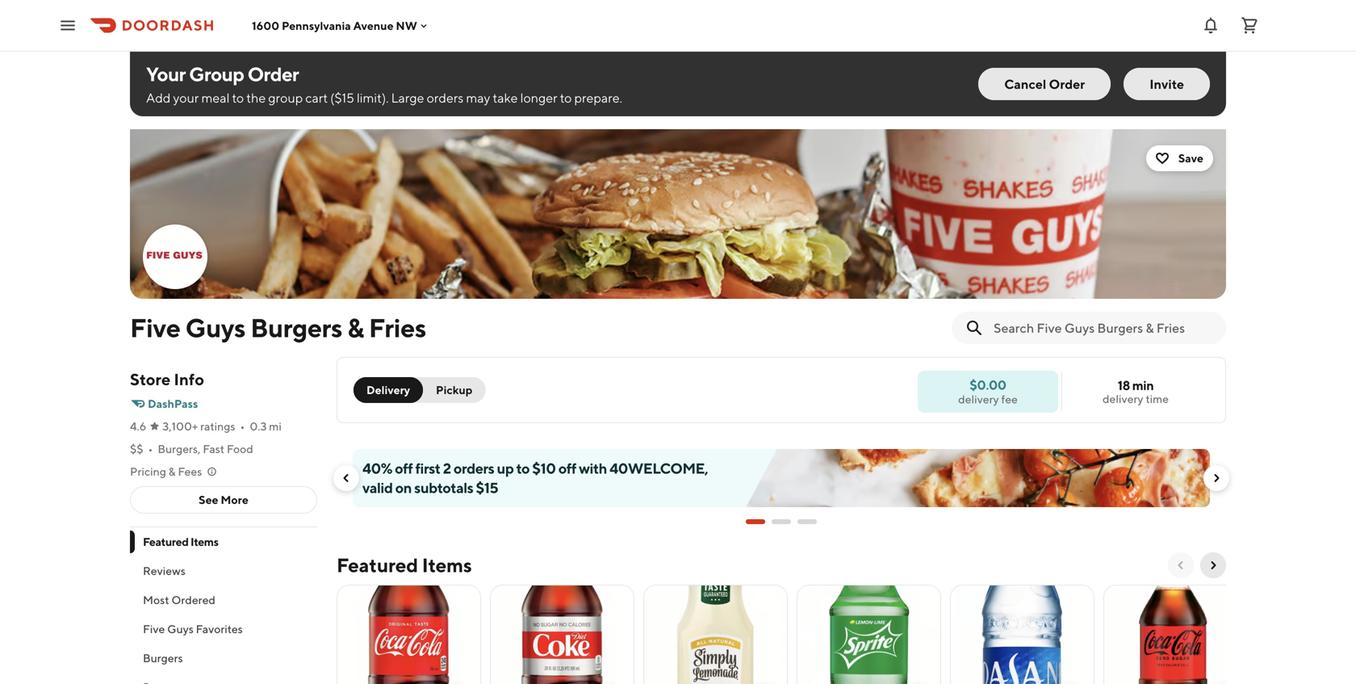 Task type: locate. For each thing, give the bounding box(es) containing it.
with
[[579, 460, 607, 477]]

guys for favorites
[[167, 622, 194, 636]]

guys
[[185, 313, 246, 343], [167, 622, 194, 636]]

1 horizontal spatial off
[[559, 460, 577, 477]]

1 vertical spatial •
[[148, 442, 153, 455]]

select promotional banner element
[[746, 507, 817, 536]]

featured up reviews
[[143, 535, 189, 548]]

40welcome,
[[610, 460, 708, 477]]

0 horizontal spatial delivery
[[959, 392, 1000, 406]]

0 vertical spatial five
[[130, 313, 181, 343]]

items down the subtotals
[[422, 554, 472, 577]]

dashpass
[[148, 397, 198, 410]]

items up the reviews button
[[191, 535, 219, 548]]

orders left may on the top of the page
[[427, 90, 464, 105]]

18
[[1118, 378, 1131, 393]]

orders up $15
[[454, 460, 495, 477]]

0 horizontal spatial order
[[248, 63, 299, 86]]

featured items
[[143, 535, 219, 548], [337, 554, 472, 577]]

most ordered
[[143, 593, 216, 607]]

delivery left time
[[1103, 392, 1144, 405]]

featured up coke bottle image
[[337, 554, 418, 577]]

five inside button
[[143, 622, 165, 636]]

($15
[[330, 90, 354, 105]]

featured
[[143, 535, 189, 548], [337, 554, 418, 577]]

five guys burgers & fries
[[130, 313, 426, 343]]

0 horizontal spatial featured items
[[143, 535, 219, 548]]

see
[[199, 493, 218, 506]]

1 horizontal spatial featured
[[337, 554, 418, 577]]

your group order add your meal to the group cart ($15 limit). large orders may take longer to prepare.
[[146, 63, 623, 105]]

1 vertical spatial five
[[143, 622, 165, 636]]

fries
[[369, 313, 426, 343]]

1 horizontal spatial delivery
[[1103, 392, 1144, 405]]

$0.00 delivery fee
[[959, 377, 1018, 406]]

guys up info
[[185, 313, 246, 343]]

1 horizontal spatial to
[[517, 460, 530, 477]]

0 vertical spatial •
[[240, 420, 245, 433]]

$$ • burgers, fast food
[[130, 442, 253, 455]]

notification bell image
[[1202, 16, 1221, 35]]

featured items heading
[[337, 552, 472, 578]]

0 horizontal spatial to
[[232, 90, 244, 105]]

0 horizontal spatial &
[[169, 465, 176, 478]]

guys inside button
[[167, 622, 194, 636]]

0 items, open order cart image
[[1240, 16, 1260, 35]]

& left the fees
[[169, 465, 176, 478]]

Delivery radio
[[354, 377, 423, 403]]

five guys burgers & fries image
[[130, 129, 1227, 299], [145, 226, 206, 288]]

1 vertical spatial featured items
[[337, 554, 472, 577]]

order inside your group order add your meal to the group cart ($15 limit). large orders may take longer to prepare.
[[248, 63, 299, 86]]

save button
[[1147, 145, 1214, 171]]

to
[[232, 90, 244, 105], [560, 90, 572, 105], [517, 460, 530, 477]]

avenue
[[353, 19, 394, 32]]

to for first
[[517, 460, 530, 477]]

0 vertical spatial orders
[[427, 90, 464, 105]]

pickup
[[436, 383, 473, 397]]

five up store
[[130, 313, 181, 343]]

orders
[[427, 90, 464, 105], [454, 460, 495, 477]]

burgers
[[251, 313, 343, 343], [143, 651, 183, 665]]

off up on at the bottom
[[395, 460, 413, 477]]

cancel
[[1005, 76, 1047, 92]]

five down most
[[143, 622, 165, 636]]

0 horizontal spatial •
[[148, 442, 153, 455]]

dasani image
[[951, 585, 1094, 684]]

0 vertical spatial &
[[347, 313, 364, 343]]

guys for burgers
[[185, 313, 246, 343]]

invite
[[1150, 76, 1185, 92]]

featured inside heading
[[337, 554, 418, 577]]

to right up
[[517, 460, 530, 477]]

1 horizontal spatial order
[[1050, 76, 1086, 92]]

burgers inside button
[[143, 651, 183, 665]]

delivery left 'fee' at the bottom
[[959, 392, 1000, 406]]

order up group
[[248, 63, 299, 86]]

save
[[1179, 151, 1204, 165]]

guys down most ordered
[[167, 622, 194, 636]]

&
[[347, 313, 364, 343], [169, 465, 176, 478]]

off right $10
[[559, 460, 577, 477]]

0.3
[[250, 420, 267, 433]]

0 vertical spatial featured
[[143, 535, 189, 548]]

1 vertical spatial featured
[[337, 554, 418, 577]]

orders inside your group order add your meal to the group cart ($15 limit). large orders may take longer to prepare.
[[427, 90, 464, 105]]

0 vertical spatial burgers
[[251, 313, 343, 343]]

pennsylvania
[[282, 19, 351, 32]]

cancel order
[[1005, 76, 1086, 92]]

40% off first 2 orders up to $10 off with 40welcome, valid on subtotals $15
[[363, 460, 708, 496]]

more
[[221, 493, 249, 506]]

featured items up coke bottle image
[[337, 554, 472, 577]]

• right $$
[[148, 442, 153, 455]]

take
[[493, 90, 518, 105]]

to inside the 40% off first 2 orders up to $10 off with 40welcome, valid on subtotals $15
[[517, 460, 530, 477]]

five
[[130, 313, 181, 343], [143, 622, 165, 636]]

0 horizontal spatial burgers
[[143, 651, 183, 665]]

see more
[[199, 493, 249, 506]]

0 horizontal spatial items
[[191, 535, 219, 548]]

five for five guys burgers & fries
[[130, 313, 181, 343]]

1 horizontal spatial items
[[422, 554, 472, 577]]

Item Search search field
[[994, 319, 1214, 337]]

18 min delivery time
[[1103, 378, 1169, 405]]

to right longer
[[560, 90, 572, 105]]

order inside button
[[1050, 76, 1086, 92]]

1 off from the left
[[395, 460, 413, 477]]

pricing
[[130, 465, 166, 478]]

pricing & fees button
[[130, 464, 218, 480]]

off
[[395, 460, 413, 477], [559, 460, 577, 477]]

0 horizontal spatial featured
[[143, 535, 189, 548]]

info
[[174, 370, 204, 389]]

large
[[391, 90, 424, 105]]

0 vertical spatial guys
[[185, 313, 246, 343]]

on
[[395, 479, 412, 496]]

next button of carousel image
[[1211, 472, 1224, 485]]

4.6
[[130, 420, 146, 433]]

cart
[[305, 90, 328, 105]]

1 vertical spatial burgers
[[143, 651, 183, 665]]

most ordered button
[[130, 586, 317, 615]]

•
[[240, 420, 245, 433], [148, 442, 153, 455]]

to for order
[[232, 90, 244, 105]]

• left 0.3 at the left bottom of page
[[240, 420, 245, 433]]

ordered
[[171, 593, 216, 607]]

store
[[130, 370, 171, 389]]

to left the
[[232, 90, 244, 105]]

1 vertical spatial guys
[[167, 622, 194, 636]]

reviews button
[[130, 556, 317, 586]]

five guys favorites
[[143, 622, 243, 636]]

first
[[415, 460, 441, 477]]

delivery
[[1103, 392, 1144, 405], [959, 392, 1000, 406]]

1 vertical spatial &
[[169, 465, 176, 478]]

reviews
[[143, 564, 186, 577]]

1 vertical spatial orders
[[454, 460, 495, 477]]

up
[[497, 460, 514, 477]]

mi
[[269, 420, 282, 433]]

40%
[[363, 460, 392, 477]]

order
[[248, 63, 299, 86], [1050, 76, 1086, 92]]

valid
[[363, 479, 393, 496]]

2 horizontal spatial to
[[560, 90, 572, 105]]

burgers button
[[130, 644, 317, 673]]

1600
[[252, 19, 280, 32]]

items
[[191, 535, 219, 548], [422, 554, 472, 577]]

order right the cancel
[[1050, 76, 1086, 92]]

1 vertical spatial items
[[422, 554, 472, 577]]

& left fries
[[347, 313, 364, 343]]

0 horizontal spatial off
[[395, 460, 413, 477]]

featured items up reviews
[[143, 535, 219, 548]]

the
[[247, 90, 266, 105]]

five for five guys favorites
[[143, 622, 165, 636]]

3,100+
[[163, 420, 198, 433]]

cancel order button
[[979, 68, 1111, 100]]



Task type: describe. For each thing, give the bounding box(es) containing it.
limit).
[[357, 90, 389, 105]]

may
[[466, 90, 491, 105]]

your
[[146, 63, 186, 86]]

3,100+ ratings •
[[163, 420, 245, 433]]

0.3 mi
[[250, 420, 282, 433]]

most
[[143, 593, 169, 607]]

delivery inside $0.00 delivery fee
[[959, 392, 1000, 406]]

add
[[146, 90, 171, 105]]

see more button
[[131, 487, 317, 513]]

fee
[[1002, 392, 1018, 406]]

subtotals
[[414, 479, 474, 496]]

& inside button
[[169, 465, 176, 478]]

1 horizontal spatial featured items
[[337, 554, 472, 577]]

previous button of carousel image
[[340, 472, 353, 485]]

1 horizontal spatial •
[[240, 420, 245, 433]]

previous button of carousel image
[[1175, 559, 1188, 572]]

1 horizontal spatial &
[[347, 313, 364, 343]]

0 vertical spatial items
[[191, 535, 219, 548]]

order methods option group
[[354, 377, 486, 403]]

meal
[[201, 90, 230, 105]]

coke bottle image
[[338, 585, 481, 684]]

2
[[443, 460, 451, 477]]

next button of carousel image
[[1207, 559, 1220, 572]]

group
[[268, 90, 303, 105]]

orders inside the 40% off first 2 orders up to $10 off with 40welcome, valid on subtotals $15
[[454, 460, 495, 477]]

$15
[[476, 479, 498, 496]]

your
[[173, 90, 199, 105]]

longer
[[521, 90, 558, 105]]

1600 pennsylvania avenue nw
[[252, 19, 417, 32]]

1 horizontal spatial burgers
[[251, 313, 343, 343]]

group
[[189, 63, 244, 86]]

burgers,
[[158, 442, 201, 455]]

$$
[[130, 442, 143, 455]]

simply lemonade image
[[644, 585, 787, 684]]

store info
[[130, 370, 204, 389]]

food
[[227, 442, 253, 455]]

fees
[[178, 465, 202, 478]]

2 off from the left
[[559, 460, 577, 477]]

open menu image
[[58, 16, 78, 35]]

$0.00
[[970, 377, 1007, 392]]

Pickup radio
[[414, 377, 486, 403]]

pricing & fees
[[130, 465, 202, 478]]

$10
[[532, 460, 556, 477]]

nw
[[396, 19, 417, 32]]

diet coke bottle image
[[491, 585, 634, 684]]

1600 pennsylvania avenue nw button
[[252, 19, 430, 32]]

min
[[1133, 378, 1154, 393]]

0 vertical spatial featured items
[[143, 535, 219, 548]]

fast
[[203, 442, 225, 455]]

favorites
[[196, 622, 243, 636]]

items inside heading
[[422, 554, 472, 577]]

time
[[1146, 392, 1169, 405]]

invite button
[[1124, 68, 1211, 100]]

delivery
[[367, 383, 410, 397]]

sprite bottle image
[[798, 585, 941, 684]]

ratings
[[200, 420, 235, 433]]

coke zero sugar image
[[1105, 585, 1248, 684]]

five guys favorites button
[[130, 615, 317, 644]]

prepare.
[[575, 90, 623, 105]]

delivery inside the 18 min delivery time
[[1103, 392, 1144, 405]]



Task type: vqa. For each thing, say whether or not it's contained in the screenshot.
Burgers Button
yes



